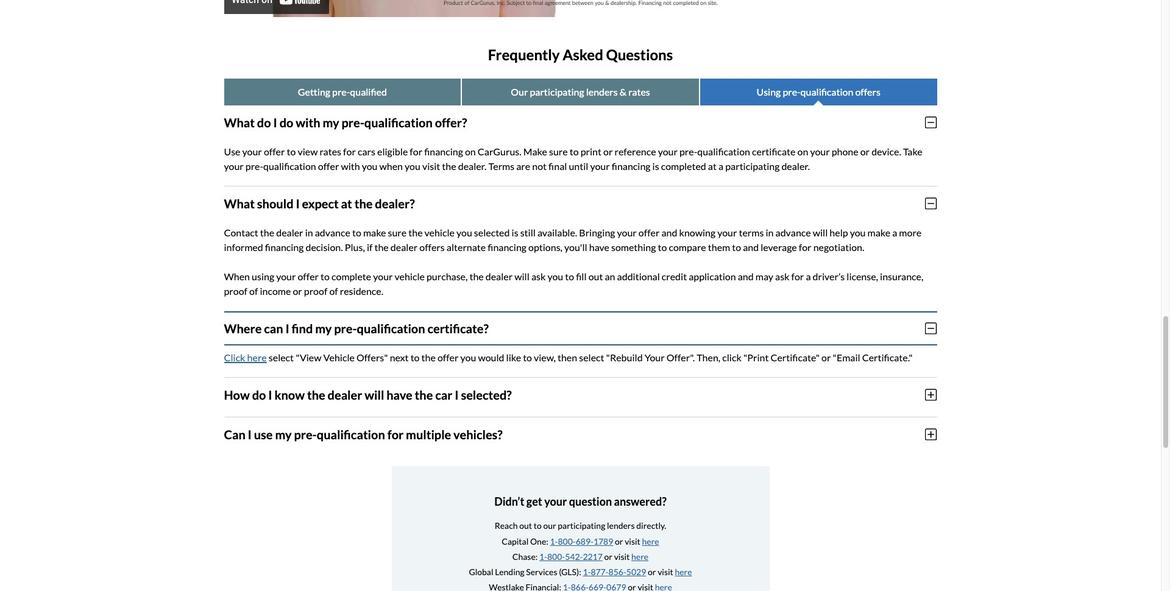 Task type: vqa. For each thing, say whether or not it's contained in the screenshot.
2nd by Chris Teague from left
no



Task type: describe. For each thing, give the bounding box(es) containing it.
participating inside button
[[530, 86, 585, 97]]

or right 2217
[[605, 552, 613, 562]]

here link for 1-800-542-2217
[[632, 552, 649, 562]]

your up completed
[[658, 146, 678, 157]]

"view
[[296, 352, 322, 363]]

at inside use your offer to view rates for cars eligible for financing on cargurus. make sure to print or reference your pre-qualification certificate on your phone or device. take your pre-qualification offer with you when you visit the dealer. terms are not final until your financing is completed at a participating dealer.
[[709, 160, 717, 172]]

purchase,
[[427, 271, 468, 282]]

is inside contact the dealer in advance to make sure the vehicle you selected is still available. bringing your offer and knowing your terms in advance will help you make a more informed financing decision. plus, if the dealer offers alternate financing options, you'll have something to compare them to and leverage for negotiation.
[[512, 227, 519, 238]]

do for know
[[252, 388, 266, 402]]

view
[[298, 146, 318, 157]]

1 vertical spatial 800-
[[548, 552, 565, 562]]

certificate"
[[771, 352, 820, 363]]

dealer down should
[[276, 227, 303, 238]]

pre- up should
[[246, 160, 263, 172]]

your up something
[[617, 227, 637, 238]]

2 advance from the left
[[776, 227, 811, 238]]

visit down directly.
[[625, 536, 641, 547]]

my inside dropdown button
[[315, 321, 332, 336]]

to up until
[[570, 146, 579, 157]]

pre- right use
[[294, 427, 317, 442]]

how do i know the dealer will have the car i selected? button
[[224, 378, 938, 412]]

1 make from the left
[[363, 227, 386, 238]]

reference
[[615, 146, 657, 157]]

informed
[[224, 241, 263, 253]]

certificate
[[753, 146, 796, 157]]

complete
[[332, 271, 372, 282]]

the right if
[[375, 241, 389, 253]]

directly.
[[637, 521, 667, 531]]

offers"
[[357, 352, 388, 363]]

to right them
[[733, 241, 742, 253]]

like
[[506, 352, 521, 363]]

2 vertical spatial 1-
[[583, 567, 591, 577]]

542-
[[565, 552, 583, 562]]

one:
[[531, 536, 549, 547]]

our participating lenders & rates
[[511, 86, 651, 97]]

my inside button
[[275, 427, 292, 442]]

1 ask from the left
[[532, 271, 546, 282]]

&
[[620, 86, 627, 97]]

options,
[[529, 241, 563, 253]]

device.
[[872, 146, 902, 157]]

and inside the when using your offer to complete your vehicle purchase, the dealer will ask you to fill out an additional credit application and may ask for a driver's license, insurance, proof of income or proof of residence.
[[738, 271, 754, 282]]

use
[[224, 146, 241, 157]]

1 dealer. from the left
[[458, 160, 487, 172]]

your
[[645, 352, 665, 363]]

for left cars
[[343, 146, 356, 157]]

frequently asked questions
[[488, 46, 673, 63]]

877-
[[591, 567, 609, 577]]

you up alternate
[[457, 227, 472, 238]]

with inside use your offer to view rates for cars eligible for financing on cargurus. make sure to print or reference your pre-qualification certificate on your phone or device. take your pre-qualification offer with you when you visit the dealer. terms are not final until your financing is completed at a participating dealer.
[[341, 160, 360, 172]]

your up residence.
[[373, 271, 393, 282]]

you down cars
[[362, 160, 378, 172]]

terms
[[739, 227, 764, 238]]

where can i find my pre-qualification certificate? button
[[224, 311, 938, 346]]

here link for 1-877-856-5029
[[675, 567, 693, 577]]

know
[[275, 388, 305, 402]]

when using your offer to complete your vehicle purchase, the dealer will ask you to fill out an additional credit application and may ask for a driver's license, insurance, proof of income or proof of residence.
[[224, 271, 924, 297]]

contact
[[224, 227, 258, 238]]

here down directly.
[[642, 536, 660, 547]]

to left the fill
[[565, 271, 575, 282]]

qualification inside dropdown button
[[357, 321, 425, 336]]

i inside the can i use my pre-qualification for multiple vehicles? button
[[248, 427, 252, 442]]

using pre-qualification offers tab panel
[[224, 105, 938, 457]]

to up plus,
[[352, 227, 362, 238]]

to right like
[[523, 352, 532, 363]]

sure inside use your offer to view rates for cars eligible for financing on cargurus. make sure to print or reference your pre-qualification certificate on your phone or device. take your pre-qualification offer with you when you visit the dealer. terms are not final until your financing is completed at a participating dealer.
[[549, 146, 568, 157]]

financing up using in the top of the page
[[265, 241, 304, 253]]

1 on from the left
[[465, 146, 476, 157]]

dealer inside 'how do i know the dealer will have the car i selected?' button
[[328, 388, 362, 402]]

to right next
[[411, 352, 420, 363]]

1-800-689-1789 link
[[550, 536, 614, 547]]

do for do
[[257, 115, 271, 130]]

visit up 856-
[[615, 552, 630, 562]]

(gls):
[[559, 567, 582, 577]]

use
[[254, 427, 273, 442]]

pre- inside 'dropdown button'
[[342, 115, 365, 130]]

1 vertical spatial and
[[744, 241, 759, 253]]

them
[[708, 241, 731, 253]]

the inside use your offer to view rates for cars eligible for financing on cargurus. make sure to print or reference your pre-qualification certificate on your phone or device. take your pre-qualification offer with you when you visit the dealer. terms are not final until your financing is completed at a participating dealer.
[[442, 160, 457, 172]]

driver's
[[813, 271, 845, 282]]

out inside the when using your offer to complete your vehicle purchase, the dealer will ask you to fill out an additional credit application and may ask for a driver's license, insurance, proof of income or proof of residence.
[[589, 271, 603, 282]]

compare
[[669, 241, 707, 253]]

with inside 'dropdown button'
[[296, 115, 321, 130]]

your left 'phone'
[[811, 146, 830, 157]]

offers inside contact the dealer in advance to make sure the vehicle you selected is still available. bringing your offer and knowing your terms in advance will help you make a more informed financing decision. plus, if the dealer offers alternate financing options, you'll have something to compare them to and leverage for negotiation.
[[420, 241, 445, 253]]

offer down certificate?
[[438, 352, 459, 363]]

have inside contact the dealer in advance to make sure the vehicle you selected is still available. bringing your offer and knowing your terms in advance will help you make a more informed financing decision. plus, if the dealer offers alternate financing options, you'll have something to compare them to and leverage for negotiation.
[[590, 241, 610, 253]]

will inside button
[[365, 388, 384, 402]]

lenders inside "reach out to our participating lenders directly. capital one: 1-800-689-1789 or visit here chase: 1-800-542-2217 or visit here global lending services (gls): 1-877-856-5029 or visit here"
[[607, 521, 635, 531]]

pre- up completed
[[680, 146, 698, 157]]

chase:
[[513, 552, 538, 562]]

to inside "reach out to our participating lenders directly. capital one: 1-800-689-1789 or visit here chase: 1-800-542-2217 or visit here global lending services (gls): 1-877-856-5029 or visit here"
[[534, 521, 542, 531]]

services
[[526, 567, 558, 577]]

decision.
[[306, 241, 343, 253]]

capital
[[502, 536, 529, 547]]

an
[[605, 271, 616, 282]]

1 proof from the left
[[224, 285, 248, 297]]

view,
[[534, 352, 556, 363]]

global
[[469, 567, 494, 577]]

when
[[224, 271, 250, 282]]

your right use
[[242, 146, 262, 157]]

selected
[[474, 227, 510, 238]]

our
[[511, 86, 528, 97]]

here inside "using pre-qualification offers" tab panel
[[247, 352, 267, 363]]

you'll
[[565, 241, 588, 253]]

reach
[[495, 521, 518, 531]]

final
[[549, 160, 567, 172]]

click here select "view vehicle offers" next to the offer you would like to view, then select "rebuild your offer". then, click "print certificate" or "email certificate."
[[224, 352, 913, 363]]

qualification up completed
[[698, 146, 751, 157]]

your down use
[[224, 160, 244, 172]]

"print
[[744, 352, 769, 363]]

or right 1789
[[615, 536, 624, 547]]

using
[[757, 86, 781, 97]]

the right the contact
[[260, 227, 274, 238]]

qualification down view
[[263, 160, 316, 172]]

0 vertical spatial and
[[662, 227, 678, 238]]

here right 5029
[[675, 567, 693, 577]]

or right 'phone'
[[861, 146, 870, 157]]

689-
[[576, 536, 594, 547]]

negotiation.
[[814, 241, 865, 253]]

contact the dealer in advance to make sure the vehicle you selected is still available. bringing your offer and knowing your terms in advance will help you make a more informed financing decision. plus, if the dealer offers alternate financing options, you'll have something to compare them to and leverage for negotiation.
[[224, 227, 922, 253]]

eligible
[[377, 146, 408, 157]]

license,
[[847, 271, 879, 282]]

financing down selected
[[488, 241, 527, 253]]

asked
[[563, 46, 604, 63]]

the down dealer?
[[409, 227, 423, 238]]

can
[[264, 321, 283, 336]]

plus square image
[[926, 428, 938, 441]]

vehicle
[[324, 352, 355, 363]]

rates inside button
[[629, 86, 651, 97]]

dealer?
[[375, 196, 415, 211]]

certificate."
[[863, 352, 913, 363]]

getting
[[298, 86, 331, 97]]

1 select from the left
[[269, 352, 294, 363]]

2217
[[583, 552, 603, 562]]

can i use my pre-qualification for multiple vehicles? button
[[224, 418, 938, 452]]

your up them
[[718, 227, 738, 238]]

2 select from the left
[[579, 352, 605, 363]]

lending
[[495, 567, 525, 577]]

1 in from the left
[[305, 227, 313, 238]]

sure inside contact the dealer in advance to make sure the vehicle you selected is still available. bringing your offer and knowing your terms in advance will help you make a more informed financing decision. plus, if the dealer offers alternate financing options, you'll have something to compare them to and leverage for negotiation.
[[388, 227, 407, 238]]

qualification inside button
[[801, 86, 854, 97]]

vehicles?
[[454, 427, 503, 442]]

you right help
[[850, 227, 866, 238]]

certificate?
[[428, 321, 489, 336]]

more
[[900, 227, 922, 238]]

if
[[367, 241, 373, 253]]

offer".
[[667, 352, 695, 363]]

the right know on the left
[[307, 388, 325, 402]]

vehicle inside contact the dealer in advance to make sure the vehicle you selected is still available. bringing your offer and knowing your terms in advance will help you make a more informed financing decision. plus, if the dealer offers alternate financing options, you'll have something to compare them to and leverage for negotiation.
[[425, 227, 455, 238]]

reach out to our participating lenders directly. capital one: 1-800-689-1789 or visit here chase: 1-800-542-2217 or visit here global lending services (gls): 1-877-856-5029 or visit here
[[469, 521, 693, 577]]

questions
[[606, 46, 673, 63]]

0 vertical spatial 800-
[[558, 536, 576, 547]]

my inside 'dropdown button'
[[323, 115, 339, 130]]

alternate
[[447, 241, 486, 253]]

frequently asked questions tab list
[[224, 79, 938, 105]]

pre- right getting at the left of the page
[[332, 86, 350, 97]]

plus,
[[345, 241, 365, 253]]

for right eligible
[[410, 146, 423, 157]]

i for know
[[269, 388, 272, 402]]

our
[[544, 521, 557, 531]]

residence.
[[340, 285, 384, 297]]

0 horizontal spatial 1-
[[540, 552, 548, 562]]

question
[[569, 495, 612, 508]]

is inside use your offer to view rates for cars eligible for financing on cargurus. make sure to print or reference your pre-qualification certificate on your phone or device. take your pre-qualification offer with you when you visit the dealer. terms are not final until your financing is completed at a participating dealer.
[[653, 160, 660, 172]]

here link for 1-800-689-1789
[[642, 536, 660, 547]]

you left would
[[461, 352, 476, 363]]

to left view
[[287, 146, 296, 157]]



Task type: locate. For each thing, give the bounding box(es) containing it.
participating
[[530, 86, 585, 97], [726, 160, 780, 172], [558, 521, 606, 531]]

use your offer to view rates for cars eligible for financing on cargurus. make sure to print or reference your pre-qualification certificate on your phone or device. take your pre-qualification offer with you when you visit the dealer. terms are not final until your financing is completed at a participating dealer.
[[224, 146, 923, 172]]

is down reference
[[653, 160, 660, 172]]

or inside the when using your offer to complete your vehicle purchase, the dealer will ask you to fill out an additional credit application and may ask for a driver's license, insurance, proof of income or proof of residence.
[[293, 285, 302, 297]]

the left car
[[415, 388, 433, 402]]

here
[[247, 352, 267, 363], [642, 536, 660, 547], [632, 552, 649, 562], [675, 567, 693, 577]]

0 vertical spatial at
[[709, 160, 717, 172]]

1789
[[594, 536, 614, 547]]

1 horizontal spatial with
[[341, 160, 360, 172]]

here up 5029
[[632, 552, 649, 562]]

select right then
[[579, 352, 605, 363]]

to left compare
[[658, 241, 667, 253]]

0 horizontal spatial a
[[719, 160, 724, 172]]

dealer right if
[[391, 241, 418, 253]]

1 vertical spatial a
[[893, 227, 898, 238]]

1 minus square image from the top
[[926, 116, 938, 129]]

2 make from the left
[[868, 227, 891, 238]]

would
[[478, 352, 505, 363]]

proof down when
[[224, 285, 248, 297]]

qualification inside button
[[317, 427, 385, 442]]

pre- inside button
[[783, 86, 801, 97]]

a left 'driver's'
[[806, 271, 811, 282]]

1 horizontal spatial will
[[515, 271, 530, 282]]

1 horizontal spatial out
[[589, 271, 603, 282]]

your right get
[[545, 495, 567, 508]]

what up use
[[224, 115, 255, 130]]

1 horizontal spatial a
[[806, 271, 811, 282]]

or left "email
[[822, 352, 831, 363]]

the right next
[[422, 352, 436, 363]]

1 vertical spatial have
[[387, 388, 413, 402]]

1 horizontal spatial in
[[766, 227, 774, 238]]

1 horizontal spatial rates
[[629, 86, 651, 97]]

0 vertical spatial out
[[589, 271, 603, 282]]

0 vertical spatial is
[[653, 160, 660, 172]]

0 vertical spatial offers
[[856, 86, 881, 97]]

your down print
[[591, 160, 610, 172]]

participating down certificate
[[726, 160, 780, 172]]

our participating lenders & rates button
[[462, 79, 699, 105]]

0 horizontal spatial on
[[465, 146, 476, 157]]

then,
[[697, 352, 721, 363]]

financing down offer?
[[425, 146, 463, 157]]

out
[[589, 271, 603, 282], [520, 521, 532, 531]]

1-800-542-2217 link
[[540, 552, 603, 562]]

here link
[[642, 536, 660, 547], [632, 552, 649, 562], [675, 567, 693, 577]]

0 horizontal spatial will
[[365, 388, 384, 402]]

0 vertical spatial lenders
[[586, 86, 618, 97]]

a inside use your offer to view rates for cars eligible for financing on cargurus. make sure to print or reference your pre-qualification certificate on your phone or device. take your pre-qualification offer with you when you visit the dealer. terms are not final until your financing is completed at a participating dealer.
[[719, 160, 724, 172]]

offer inside the when using your offer to complete your vehicle purchase, the dealer will ask you to fill out an additional credit application and may ask for a driver's license, insurance, proof of income or proof of residence.
[[298, 271, 319, 282]]

with down cars
[[341, 160, 360, 172]]

2 horizontal spatial will
[[813, 227, 828, 238]]

click
[[723, 352, 742, 363]]

2 what from the top
[[224, 196, 255, 211]]

0 horizontal spatial have
[[387, 388, 413, 402]]

what for what should i expect at the dealer?
[[224, 196, 255, 211]]

and
[[662, 227, 678, 238], [744, 241, 759, 253], [738, 271, 754, 282]]

selected?
[[461, 388, 512, 402]]

or right print
[[604, 146, 613, 157]]

or right 5029
[[648, 567, 656, 577]]

1 horizontal spatial 1-
[[550, 536, 558, 547]]

2 of from the left
[[330, 285, 338, 297]]

2 vertical spatial will
[[365, 388, 384, 402]]

2 proof from the left
[[304, 285, 328, 297]]

1 horizontal spatial at
[[709, 160, 717, 172]]

using pre-qualification offers button
[[701, 79, 938, 105]]

to left complete
[[321, 271, 330, 282]]

what should i expect at the dealer? button
[[224, 186, 938, 221]]

will down offers"
[[365, 388, 384, 402]]

dealer down alternate
[[486, 271, 513, 282]]

1 horizontal spatial sure
[[549, 146, 568, 157]]

for right leverage
[[799, 241, 812, 253]]

will left help
[[813, 227, 828, 238]]

1 horizontal spatial is
[[653, 160, 660, 172]]

offer inside contact the dealer in advance to make sure the vehicle you selected is still available. bringing your offer and knowing your terms in advance will help you make a more informed financing decision. plus, if the dealer offers alternate financing options, you'll have something to compare them to and leverage for negotiation.
[[639, 227, 660, 238]]

1- right one: on the left of the page
[[550, 536, 558, 547]]

participating up 1-800-689-1789 link
[[558, 521, 606, 531]]

sure up final
[[549, 146, 568, 157]]

minus square image inside where can i find my pre-qualification certificate? dropdown button
[[926, 322, 938, 335]]

getting pre-qualified button
[[224, 79, 461, 105]]

in
[[305, 227, 313, 238], [766, 227, 774, 238]]

have inside button
[[387, 388, 413, 402]]

offer?
[[435, 115, 467, 130]]

1 of from the left
[[249, 285, 258, 297]]

for inside the when using your offer to complete your vehicle purchase, the dealer will ask you to fill out an additional credit application and may ask for a driver's license, insurance, proof of income or proof of residence.
[[792, 271, 805, 282]]

qualification up next
[[357, 321, 425, 336]]

1 vertical spatial at
[[341, 196, 352, 211]]

something
[[612, 241, 656, 253]]

next
[[390, 352, 409, 363]]

0 vertical spatial participating
[[530, 86, 585, 97]]

0 horizontal spatial advance
[[315, 227, 351, 238]]

additional
[[617, 271, 660, 282]]

minus square image for what do i do with my pre-qualification offer?
[[926, 116, 938, 129]]

your up income
[[276, 271, 296, 282]]

a inside contact the dealer in advance to make sure the vehicle you selected is still available. bringing your offer and knowing your terms in advance will help you make a more informed financing decision. plus, if the dealer offers alternate financing options, you'll have something to compare them to and leverage for negotiation.
[[893, 227, 898, 238]]

rates inside use your offer to view rates for cars eligible for financing on cargurus. make sure to print or reference your pre-qualification certificate on your phone or device. take your pre-qualification offer with you when you visit the dealer. terms are not final until your financing is completed at a participating dealer.
[[320, 146, 342, 157]]

2 on from the left
[[798, 146, 809, 157]]

vehicle
[[425, 227, 455, 238], [395, 271, 425, 282]]

0 horizontal spatial at
[[341, 196, 352, 211]]

for
[[343, 146, 356, 157], [410, 146, 423, 157], [799, 241, 812, 253], [792, 271, 805, 282], [388, 427, 404, 442]]

here right click
[[247, 352, 267, 363]]

minus square image inside what do i do with my pre-qualification offer? 'dropdown button'
[[926, 116, 938, 129]]

2 horizontal spatial a
[[893, 227, 898, 238]]

will inside contact the dealer in advance to make sure the vehicle you selected is still available. bringing your offer and knowing your terms in advance will help you make a more informed financing decision. plus, if the dealer offers alternate financing options, you'll have something to compare them to and leverage for negotiation.
[[813, 227, 828, 238]]

still
[[521, 227, 536, 238]]

help
[[830, 227, 849, 238]]

2 dealer. from the left
[[782, 160, 811, 172]]

dealer. down certificate
[[782, 160, 811, 172]]

what
[[224, 115, 255, 130], [224, 196, 255, 211]]

out up capital
[[520, 521, 532, 531]]

offer up 'expect'
[[318, 160, 339, 172]]

minus square image
[[926, 116, 938, 129], [926, 322, 938, 335]]

here link up 5029
[[632, 552, 649, 562]]

2 ask from the left
[[776, 271, 790, 282]]

find
[[292, 321, 313, 336]]

0 horizontal spatial dealer.
[[458, 160, 487, 172]]

1 horizontal spatial advance
[[776, 227, 811, 238]]

then
[[558, 352, 578, 363]]

1 vertical spatial vehicle
[[395, 271, 425, 282]]

rates right &
[[629, 86, 651, 97]]

do
[[257, 115, 271, 130], [280, 115, 294, 130], [252, 388, 266, 402]]

a
[[719, 160, 724, 172], [893, 227, 898, 238], [806, 271, 811, 282]]

you inside the when using your offer to complete your vehicle purchase, the dealer will ask you to fill out an additional credit application and may ask for a driver's license, insurance, proof of income or proof of residence.
[[548, 271, 564, 282]]

dealer inside the when using your offer to complete your vehicle purchase, the dealer will ask you to fill out an additional credit application and may ask for a driver's license, insurance, proof of income or proof of residence.
[[486, 271, 513, 282]]

1 vertical spatial out
[[520, 521, 532, 531]]

offer up something
[[639, 227, 660, 238]]

how
[[224, 388, 250, 402]]

0 horizontal spatial offers
[[420, 241, 445, 253]]

where can i find my pre-qualification certificate?
[[224, 321, 489, 336]]

should
[[257, 196, 294, 211]]

800-
[[558, 536, 576, 547], [548, 552, 565, 562]]

"rebuild
[[607, 352, 643, 363]]

2 vertical spatial and
[[738, 271, 754, 282]]

vehicle up alternate
[[425, 227, 455, 238]]

on right certificate
[[798, 146, 809, 157]]

2 in from the left
[[766, 227, 774, 238]]

when
[[380, 160, 403, 172]]

0 horizontal spatial make
[[363, 227, 386, 238]]

i for do
[[273, 115, 277, 130]]

in up decision.
[[305, 227, 313, 238]]

completed
[[661, 160, 707, 172]]

offers inside button
[[856, 86, 881, 97]]

of down using in the top of the page
[[249, 285, 258, 297]]

with up view
[[296, 115, 321, 130]]

print
[[581, 146, 602, 157]]

1 vertical spatial participating
[[726, 160, 780, 172]]

1 horizontal spatial of
[[330, 285, 338, 297]]

and down terms
[[744, 241, 759, 253]]

offer left view
[[264, 146, 285, 157]]

minus square image for where can i find my pre-qualification certificate?
[[926, 322, 938, 335]]

and up compare
[[662, 227, 678, 238]]

expect
[[302, 196, 339, 211]]

the down offer?
[[442, 160, 457, 172]]

1 vertical spatial minus square image
[[926, 322, 938, 335]]

until
[[569, 160, 589, 172]]

"email
[[833, 352, 861, 363]]

at right completed
[[709, 160, 717, 172]]

for left 'driver's'
[[792, 271, 805, 282]]

0 horizontal spatial is
[[512, 227, 519, 238]]

5029
[[627, 567, 647, 577]]

plus square image
[[926, 388, 938, 402]]

0 horizontal spatial out
[[520, 521, 532, 531]]

cars
[[358, 146, 376, 157]]

1 vertical spatial sure
[[388, 227, 407, 238]]

participating inside "reach out to our participating lenders directly. capital one: 1-800-689-1789 or visit here chase: 1-800-542-2217 or visit here global lending services (gls): 1-877-856-5029 or visit here"
[[558, 521, 606, 531]]

0 vertical spatial rates
[[629, 86, 651, 97]]

1 vertical spatial will
[[515, 271, 530, 282]]

1 vertical spatial what
[[224, 196, 255, 211]]

lenders inside button
[[586, 86, 618, 97]]

0 horizontal spatial sure
[[388, 227, 407, 238]]

0 vertical spatial a
[[719, 160, 724, 172]]

i inside where can i find my pre-qualification certificate? dropdown button
[[286, 321, 290, 336]]

the inside dropdown button
[[355, 196, 373, 211]]

knowing
[[680, 227, 716, 238]]

make up if
[[363, 227, 386, 238]]

make left more
[[868, 227, 891, 238]]

do inside button
[[252, 388, 266, 402]]

1 vertical spatial rates
[[320, 146, 342, 157]]

are
[[517, 160, 531, 172]]

0 vertical spatial have
[[590, 241, 610, 253]]

i inside what should i expect at the dealer? dropdown button
[[296, 196, 300, 211]]

here link down directly.
[[642, 536, 660, 547]]

financing down reference
[[612, 160, 651, 172]]

phone
[[832, 146, 859, 157]]

can i use my pre-qualification for multiple vehicles?
[[224, 427, 503, 442]]

1 vertical spatial lenders
[[607, 521, 635, 531]]

800- up '(gls):'
[[548, 552, 565, 562]]

0 horizontal spatial select
[[269, 352, 294, 363]]

0 horizontal spatial proof
[[224, 285, 248, 297]]

of down complete
[[330, 285, 338, 297]]

0 horizontal spatial rates
[[320, 146, 342, 157]]

what up the contact
[[224, 196, 255, 211]]

800- up 1-800-542-2217 link
[[558, 536, 576, 547]]

1 vertical spatial my
[[315, 321, 332, 336]]

or right income
[[293, 285, 302, 297]]

my down getting pre-qualified button
[[323, 115, 339, 130]]

qualification inside 'dropdown button'
[[365, 115, 433, 130]]

application
[[689, 271, 736, 282]]

0 vertical spatial what
[[224, 115, 255, 130]]

1 horizontal spatial offers
[[856, 86, 881, 97]]

get
[[527, 495, 543, 508]]

1 horizontal spatial dealer.
[[782, 160, 811, 172]]

make
[[524, 146, 548, 157]]

is left still
[[512, 227, 519, 238]]

you right when
[[405, 160, 421, 172]]

1 vertical spatial offers
[[420, 241, 445, 253]]

frequently
[[488, 46, 560, 63]]

i for find
[[286, 321, 290, 336]]

0 horizontal spatial of
[[249, 285, 258, 297]]

1 horizontal spatial ask
[[776, 271, 790, 282]]

getting pre-qualified
[[298, 86, 387, 97]]

1 horizontal spatial make
[[868, 227, 891, 238]]

0 vertical spatial 1-
[[550, 536, 558, 547]]

0 vertical spatial here link
[[642, 536, 660, 547]]

0 vertical spatial sure
[[549, 146, 568, 157]]

1 vertical spatial is
[[512, 227, 519, 238]]

0 vertical spatial with
[[296, 115, 321, 130]]

1 horizontal spatial select
[[579, 352, 605, 363]]

sure down dealer?
[[388, 227, 407, 238]]

0 vertical spatial my
[[323, 115, 339, 130]]

1- down 2217
[[583, 567, 591, 577]]

the left dealer?
[[355, 196, 373, 211]]

1 horizontal spatial have
[[590, 241, 610, 253]]

participating inside use your offer to view rates for cars eligible for financing on cargurus. make sure to print or reference your pre-qualification certificate on your phone or device. take your pre-qualification offer with you when you visit the dealer. terms are not final until your financing is completed at a participating dealer.
[[726, 160, 780, 172]]

visit inside use your offer to view rates for cars eligible for financing on cargurus. make sure to print or reference your pre-qualification certificate on your phone or device. take your pre-qualification offer with you when you visit the dealer. terms are not final until your financing is completed at a participating dealer.
[[423, 160, 440, 172]]

using pre-qualification offers
[[757, 86, 881, 97]]

what for what do i do with my pre-qualification offer?
[[224, 115, 255, 130]]

pre- up cars
[[342, 115, 365, 130]]

for inside the can i use my pre-qualification for multiple vehicles? button
[[388, 427, 404, 442]]

answered?
[[614, 495, 667, 508]]

dealer. left terms
[[458, 160, 487, 172]]

will inside the when using your offer to complete your vehicle purchase, the dealer will ask you to fill out an additional credit application and may ask for a driver's license, insurance, proof of income or proof of residence.
[[515, 271, 530, 282]]

pre- inside dropdown button
[[334, 321, 357, 336]]

0 horizontal spatial in
[[305, 227, 313, 238]]

car
[[436, 388, 453, 402]]

i inside what do i do with my pre-qualification offer? 'dropdown button'
[[273, 115, 277, 130]]

minus square image
[[926, 197, 938, 210]]

dealer down vehicle
[[328, 388, 362, 402]]

i
[[273, 115, 277, 130], [296, 196, 300, 211], [286, 321, 290, 336], [269, 388, 272, 402], [455, 388, 459, 402], [248, 427, 252, 442]]

a inside the when using your offer to complete your vehicle purchase, the dealer will ask you to fill out an additional credit application and may ask for a driver's license, insurance, proof of income or proof of residence.
[[806, 271, 811, 282]]

2 vertical spatial my
[[275, 427, 292, 442]]

1 vertical spatial here link
[[632, 552, 649, 562]]

2 horizontal spatial 1-
[[583, 567, 591, 577]]

select
[[269, 352, 294, 363], [579, 352, 605, 363]]

2 minus square image from the top
[[926, 322, 938, 335]]

pre-
[[332, 86, 350, 97], [783, 86, 801, 97], [342, 115, 365, 130], [680, 146, 698, 157], [246, 160, 263, 172], [334, 321, 357, 336], [294, 427, 317, 442]]

offers
[[856, 86, 881, 97], [420, 241, 445, 253]]

the inside the when using your offer to complete your vehicle purchase, the dealer will ask you to fill out an additional credit application and may ask for a driver's license, insurance, proof of income or proof of residence.
[[470, 271, 484, 282]]

the right purchase,
[[470, 271, 484, 282]]

visit right 5029
[[658, 567, 674, 577]]

qualification
[[801, 86, 854, 97], [365, 115, 433, 130], [698, 146, 751, 157], [263, 160, 316, 172], [357, 321, 425, 336], [317, 427, 385, 442]]

for inside contact the dealer in advance to make sure the vehicle you selected is still available. bringing your offer and knowing your terms in advance will help you make a more informed financing decision. plus, if the dealer offers alternate financing options, you'll have something to compare them to and leverage for negotiation.
[[799, 241, 812, 253]]

terms
[[489, 160, 515, 172]]

2 vertical spatial here link
[[675, 567, 693, 577]]

0 horizontal spatial ask
[[532, 271, 546, 282]]

1 vertical spatial with
[[341, 160, 360, 172]]

what inside dropdown button
[[224, 196, 255, 211]]

pre- up vehicle
[[334, 321, 357, 336]]

0 vertical spatial vehicle
[[425, 227, 455, 238]]

0 vertical spatial minus square image
[[926, 116, 938, 129]]

at inside dropdown button
[[341, 196, 352, 211]]

insurance,
[[881, 271, 924, 282]]

1 advance from the left
[[315, 227, 351, 238]]

income
[[260, 285, 291, 297]]

here link right 5029
[[675, 567, 693, 577]]

0 vertical spatial will
[[813, 227, 828, 238]]

qualification right "using"
[[801, 86, 854, 97]]

using
[[252, 271, 274, 282]]

out inside "reach out to our participating lenders directly. capital one: 1-800-689-1789 or visit here chase: 1-800-542-2217 or visit here global lending services (gls): 1-877-856-5029 or visit here"
[[520, 521, 532, 531]]

1 vertical spatial 1-
[[540, 552, 548, 562]]

a left more
[[893, 227, 898, 238]]

bringing
[[580, 227, 616, 238]]

can
[[224, 427, 246, 442]]

click
[[224, 352, 245, 363]]

lenders left &
[[586, 86, 618, 97]]

1 what from the top
[[224, 115, 255, 130]]

have down bringing
[[590, 241, 610, 253]]

select left "view
[[269, 352, 294, 363]]

i for expect
[[296, 196, 300, 211]]

didn't get your question answered?
[[495, 495, 667, 508]]

lenders up 1789
[[607, 521, 635, 531]]

or
[[604, 146, 613, 157], [861, 146, 870, 157], [293, 285, 302, 297], [822, 352, 831, 363], [615, 536, 624, 547], [605, 552, 613, 562], [648, 567, 656, 577]]

didn't
[[495, 495, 525, 508]]

1 horizontal spatial on
[[798, 146, 809, 157]]

what inside 'dropdown button'
[[224, 115, 255, 130]]

my
[[323, 115, 339, 130], [315, 321, 332, 336], [275, 427, 292, 442]]

2 vertical spatial participating
[[558, 521, 606, 531]]

2 vertical spatial a
[[806, 271, 811, 282]]

qualified
[[350, 86, 387, 97]]

advance
[[315, 227, 351, 238], [776, 227, 811, 238]]

0 horizontal spatial with
[[296, 115, 321, 130]]

vehicle inside the when using your offer to complete your vehicle purchase, the dealer will ask you to fill out an additional credit application and may ask for a driver's license, insurance, proof of income or proof of residence.
[[395, 271, 425, 282]]

in up leverage
[[766, 227, 774, 238]]

will down options,
[[515, 271, 530, 282]]

1 horizontal spatial proof
[[304, 285, 328, 297]]



